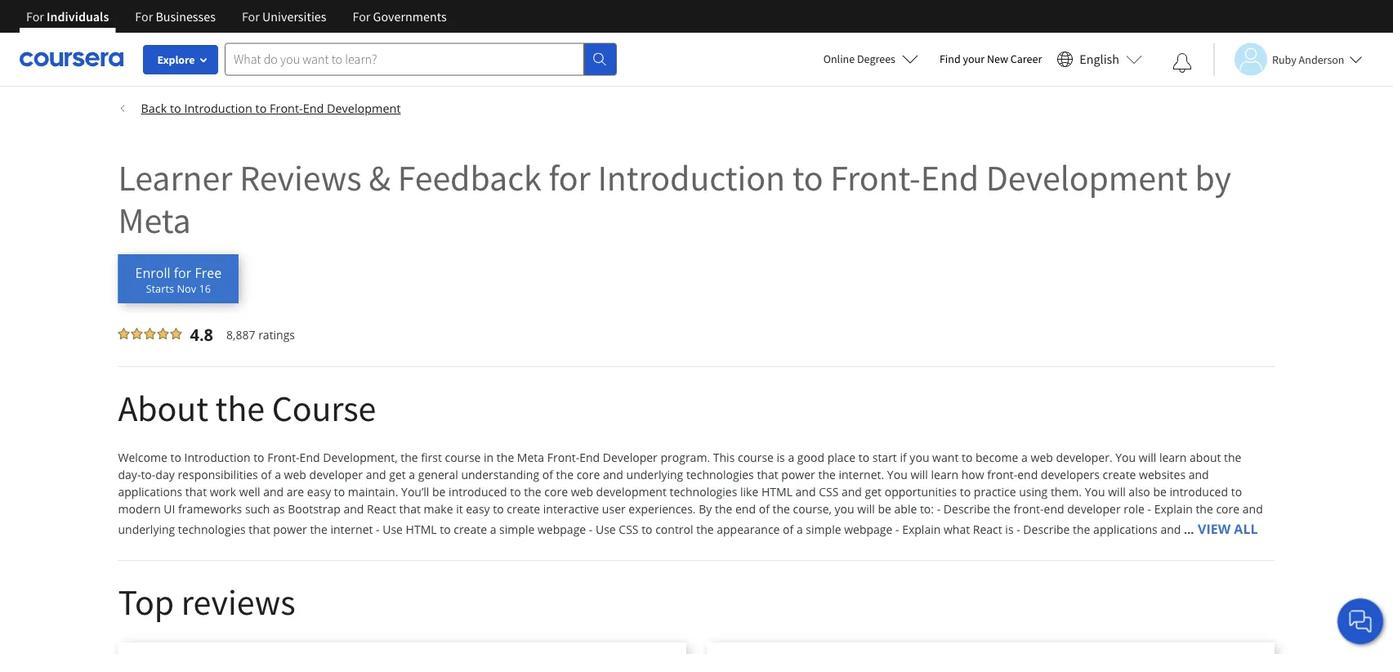 Task type: vqa. For each thing, say whether or not it's contained in the screenshot.
the bottom power
yes



Task type: describe. For each thing, give the bounding box(es) containing it.
start
[[873, 450, 897, 465]]

1 vertical spatial core
[[545, 484, 568, 500]]

good
[[798, 450, 825, 465]]

individuals
[[47, 8, 109, 25]]

1 vertical spatial front-
[[1014, 501, 1044, 517]]

universities
[[262, 8, 327, 25]]

banner navigation
[[13, 0, 460, 33]]

2 use from the left
[[596, 522, 616, 537]]

learner reviews & feedback for introduction to front-end development by meta
[[118, 155, 1232, 242]]

the up responsibilities
[[216, 385, 265, 430]]

ruby anderson
[[1273, 52, 1345, 67]]

coursera image
[[20, 46, 123, 72]]

by
[[1196, 155, 1232, 200]]

explore
[[157, 52, 195, 67]]

back
[[141, 100, 167, 116]]

0 vertical spatial front-
[[988, 467, 1018, 482]]

that up the frameworks
[[185, 484, 207, 500]]

0 horizontal spatial you
[[888, 467, 908, 482]]

the up interactive at the bottom left
[[556, 467, 574, 482]]

internet
[[331, 522, 373, 537]]

and left ...
[[1161, 522, 1182, 537]]

1 horizontal spatial end
[[1018, 467, 1038, 482]]

will left also
[[1109, 484, 1126, 500]]

course,
[[793, 501, 832, 517]]

starts
[[146, 281, 174, 296]]

to inside the learner reviews & feedback for introduction to front-end development by meta
[[793, 155, 824, 200]]

the down practice at the right of page
[[994, 501, 1011, 517]]

and up all
[[1243, 501, 1264, 517]]

new
[[987, 52, 1009, 66]]

0 horizontal spatial end
[[736, 501, 756, 517]]

1 vertical spatial you
[[835, 501, 855, 517]]

2 simple from the left
[[806, 522, 842, 537]]

filled star image
[[170, 328, 182, 339]]

nov
[[177, 281, 196, 296]]

the down place
[[819, 467, 836, 482]]

ruby
[[1273, 52, 1297, 67]]

0 vertical spatial get
[[389, 467, 406, 482]]

1 vertical spatial applications
[[1094, 522, 1158, 537]]

well
[[239, 484, 260, 500]]

- right internet
[[376, 522, 380, 537]]

learner
[[118, 155, 233, 200]]

reviews
[[181, 579, 296, 624]]

- down interactive at the bottom left
[[589, 522, 593, 537]]

developer
[[603, 450, 658, 465]]

online degrees
[[824, 52, 896, 66]]

practice
[[974, 484, 1017, 500]]

1 horizontal spatial be
[[878, 501, 892, 517]]

1 horizontal spatial is
[[1006, 522, 1014, 537]]

feedback
[[398, 155, 542, 200]]

as
[[273, 501, 285, 517]]

course
[[272, 385, 376, 430]]

1 horizontal spatial create
[[507, 501, 540, 517]]

1 horizontal spatial learn
[[1160, 450, 1187, 465]]

businesses
[[156, 8, 216, 25]]

what
[[944, 522, 971, 537]]

1 vertical spatial easy
[[466, 501, 490, 517]]

that up like
[[757, 467, 779, 482]]

day-
[[118, 467, 141, 482]]

modern
[[118, 501, 161, 517]]

welcome to introduction to front-end development, the first course in the meta front-end developer program.    this course is a good place to start if you want to become a web developer. you will learn about the day-to-day responsibilities of a web developer and get a general understanding of the core and underlying technologies that power the internet. you will learn how front-end developers create websites and applications that work well and are easy to maintain.   you'll be introduced to the core web development technologies like html and css and get opportunities to practice using them. you will also be introduced to modern ui frameworks such as bootstrap and react that make it easy to create interactive user experiences.   by the end of the course, you will be able to:  - describe the front-end developer role  - explain the core and underlying technologies that power the internet  - use html to create a simple webpage  - use css to control the appearance of a simple webpage  - explain what react is  - describe the applications and ... view all
[[118, 450, 1264, 538]]

2 vertical spatial core
[[1217, 501, 1240, 517]]

will down internet.
[[858, 501, 875, 517]]

control
[[656, 522, 694, 537]]

will up websites
[[1139, 450, 1157, 465]]

frameworks
[[178, 501, 242, 517]]

0 vertical spatial technologies
[[687, 467, 754, 482]]

for universities
[[242, 8, 327, 25]]

appearance
[[717, 522, 780, 537]]

introduction for development
[[184, 100, 252, 116]]

chevron left image
[[118, 103, 128, 113]]

a up you'll
[[409, 467, 415, 482]]

for for businesses
[[135, 8, 153, 25]]

the down understanding
[[524, 484, 542, 500]]

a up as
[[275, 467, 281, 482]]

1 horizontal spatial html
[[762, 484, 793, 500]]

degrees
[[858, 52, 896, 66]]

general
[[418, 467, 458, 482]]

1 vertical spatial developer
[[1068, 501, 1121, 517]]

of up "appearance"
[[759, 501, 770, 517]]

8,887 ratings
[[226, 327, 295, 343]]

anderson
[[1300, 52, 1345, 67]]

top
[[118, 579, 174, 624]]

it
[[456, 501, 463, 517]]

all
[[1235, 520, 1259, 538]]

1 use from the left
[[383, 522, 403, 537]]

introduction inside the learner reviews & feedback for introduction to front-end development by meta
[[598, 155, 786, 200]]

become
[[976, 450, 1019, 465]]

8,887
[[226, 327, 255, 343]]

1 introduced from the left
[[449, 484, 507, 500]]

experiences.
[[629, 501, 696, 517]]

online degrees button
[[811, 41, 932, 77]]

maintain.
[[348, 484, 398, 500]]

2 vertical spatial web
[[571, 484, 593, 500]]

user
[[602, 501, 626, 517]]

free
[[195, 264, 222, 282]]

- right to:
[[937, 501, 941, 517]]

how
[[962, 467, 985, 482]]

2 introduced from the left
[[1170, 484, 1229, 500]]

the up "view"
[[1196, 501, 1214, 517]]

this
[[714, 450, 735, 465]]

&
[[369, 155, 391, 200]]

- down able
[[896, 522, 900, 537]]

chat with us image
[[1348, 608, 1374, 634]]

such
[[245, 501, 270, 517]]

0 vertical spatial web
[[1031, 450, 1054, 465]]

find your new career
[[940, 52, 1043, 66]]

reviews
[[240, 155, 362, 200]]

4 filled star image from the left
[[157, 328, 169, 339]]

the left course,
[[773, 501, 790, 517]]

that down you'll
[[399, 501, 421, 517]]

1 vertical spatial react
[[974, 522, 1003, 537]]

about the course
[[118, 385, 376, 430]]

0 vertical spatial underlying
[[627, 467, 684, 482]]

first
[[421, 450, 442, 465]]

0 horizontal spatial css
[[619, 522, 639, 537]]

0 horizontal spatial is
[[777, 450, 785, 465]]

1 horizontal spatial you
[[910, 450, 930, 465]]

16
[[199, 281, 211, 296]]

for inside enroll for free starts nov 16
[[174, 264, 192, 282]]

0 horizontal spatial create
[[454, 522, 487, 537]]

1 vertical spatial web
[[284, 467, 307, 482]]

development,
[[323, 450, 398, 465]]

...
[[1185, 521, 1195, 537]]

career
[[1011, 52, 1043, 66]]

2 vertical spatial you
[[1085, 484, 1106, 500]]

top reviews
[[118, 579, 296, 624]]

program.
[[661, 450, 711, 465]]

for for governments
[[353, 8, 371, 25]]

0 vertical spatial applications
[[118, 484, 182, 500]]



Task type: locate. For each thing, give the bounding box(es) containing it.
core
[[577, 467, 600, 482], [545, 484, 568, 500], [1217, 501, 1240, 517]]

0 vertical spatial explain
[[1155, 501, 1193, 517]]

2 horizontal spatial create
[[1103, 467, 1137, 482]]

2 vertical spatial introduction
[[184, 450, 251, 465]]

create down understanding
[[507, 501, 540, 517]]

describe down the using
[[1024, 522, 1071, 537]]

end
[[303, 100, 324, 116], [921, 155, 979, 200], [300, 450, 320, 465], [580, 450, 600, 465]]

explain up ...
[[1155, 501, 1193, 517]]

0 horizontal spatial for
[[174, 264, 192, 282]]

development inside the learner reviews & feedback for introduction to front-end development by meta
[[987, 155, 1188, 200]]

show notifications image
[[1173, 53, 1193, 73]]

0 horizontal spatial learn
[[932, 467, 959, 482]]

0 horizontal spatial applications
[[118, 484, 182, 500]]

0 horizontal spatial core
[[545, 484, 568, 500]]

front- inside the learner reviews & feedback for introduction to front-end development by meta
[[831, 155, 921, 200]]

3 filled star image from the left
[[144, 328, 156, 339]]

view
[[1199, 520, 1231, 538]]

will up opportunities
[[911, 467, 929, 482]]

0 horizontal spatial web
[[284, 467, 307, 482]]

and down about
[[1189, 467, 1210, 482]]

3 for from the left
[[242, 8, 260, 25]]

able
[[895, 501, 917, 517]]

create
[[1103, 467, 1137, 482], [507, 501, 540, 517], [454, 522, 487, 537]]

english button
[[1051, 33, 1149, 86]]

the down them.
[[1073, 522, 1091, 537]]

css up course,
[[819, 484, 839, 500]]

developer
[[309, 467, 363, 482], [1068, 501, 1121, 517]]

back to introduction to front-end development
[[141, 100, 401, 116]]

development
[[327, 100, 401, 116], [987, 155, 1188, 200]]

developer.
[[1057, 450, 1113, 465]]

enroll
[[135, 264, 170, 282]]

1 horizontal spatial underlying
[[627, 467, 684, 482]]

of down course,
[[783, 522, 794, 537]]

meta inside the welcome to introduction to front-end development, the first course in the meta front-end developer program.    this course is a good place to start if you want to become a web developer. you will learn about the day-to-day responsibilities of a web developer and get a general understanding of the core and underlying technologies that power the internet. you will learn how front-end developers create websites and applications that work well and are easy to maintain.   you'll be introduced to the core web development technologies like html and css and get opportunities to practice using them. you will also be introduced to modern ui frameworks such as bootstrap and react that make it easy to create interactive user experiences.   by the end of the course, you will be able to:  - describe the front-end developer role  - explain the core and underlying technologies that power the internet  - use html to create a simple webpage  - use css to control the appearance of a simple webpage  - explain what react is  - describe the applications and ... view all
[[517, 450, 545, 465]]

the right about
[[1225, 450, 1242, 465]]

1 horizontal spatial webpage
[[845, 522, 893, 537]]

1 horizontal spatial power
[[782, 467, 816, 482]]

1 vertical spatial you
[[888, 467, 908, 482]]

1 horizontal spatial simple
[[806, 522, 842, 537]]

for inside the learner reviews & feedback for introduction to front-end development by meta
[[549, 155, 591, 200]]

you
[[910, 450, 930, 465], [835, 501, 855, 517]]

is
[[777, 450, 785, 465], [1006, 522, 1014, 537]]

be down websites
[[1154, 484, 1167, 500]]

1 horizontal spatial applications
[[1094, 522, 1158, 537]]

react down maintain.
[[367, 501, 396, 517]]

learn up websites
[[1160, 450, 1187, 465]]

about
[[118, 385, 208, 430]]

0 vertical spatial describe
[[944, 501, 991, 517]]

1 horizontal spatial introduced
[[1170, 484, 1229, 500]]

easy up bootstrap
[[307, 484, 331, 500]]

you right if
[[910, 450, 930, 465]]

power down good
[[782, 467, 816, 482]]

you'll
[[401, 484, 430, 500]]

meta inside the learner reviews & feedback for introduction to front-end development by meta
[[118, 197, 191, 242]]

None search field
[[225, 43, 617, 76]]

easy right "it"
[[466, 501, 490, 517]]

technologies
[[687, 467, 754, 482], [670, 484, 738, 500], [178, 522, 246, 537]]

simple
[[500, 522, 535, 537], [806, 522, 842, 537]]

1 vertical spatial create
[[507, 501, 540, 517]]

and up maintain.
[[366, 467, 386, 482]]

0 horizontal spatial you
[[835, 501, 855, 517]]

0 horizontal spatial underlying
[[118, 522, 175, 537]]

react right what
[[974, 522, 1003, 537]]

html
[[762, 484, 793, 500], [406, 522, 437, 537]]

responsibilities
[[178, 467, 258, 482]]

use down user
[[596, 522, 616, 537]]

underlying down the modern
[[118, 522, 175, 537]]

0 horizontal spatial meta
[[118, 197, 191, 242]]

1 vertical spatial html
[[406, 522, 437, 537]]

0 vertical spatial meta
[[118, 197, 191, 242]]

understanding
[[461, 467, 540, 482]]

of up interactive at the bottom left
[[543, 467, 553, 482]]

get
[[389, 467, 406, 482], [865, 484, 882, 500]]

a right become
[[1022, 450, 1028, 465]]

use right internet
[[383, 522, 403, 537]]

0 horizontal spatial power
[[273, 522, 307, 537]]

web up developers
[[1031, 450, 1054, 465]]

0 vertical spatial learn
[[1160, 450, 1187, 465]]

meta up understanding
[[517, 450, 545, 465]]

1 horizontal spatial development
[[987, 155, 1188, 200]]

0 vertical spatial introduction
[[184, 100, 252, 116]]

work
[[210, 484, 236, 500]]

and down developer
[[603, 467, 624, 482]]

- right role
[[1148, 501, 1152, 517]]

by
[[699, 501, 712, 517]]

web up interactive at the bottom left
[[571, 484, 593, 500]]

1 horizontal spatial easy
[[466, 501, 490, 517]]

html right like
[[762, 484, 793, 500]]

0 vertical spatial power
[[782, 467, 816, 482]]

2 webpage from the left
[[845, 522, 893, 537]]

underlying
[[627, 467, 684, 482], [118, 522, 175, 537]]

technologies down this in the bottom right of the page
[[687, 467, 754, 482]]

and up course,
[[796, 484, 816, 500]]

a down course,
[[797, 522, 803, 537]]

0 horizontal spatial explain
[[903, 522, 941, 537]]

make
[[424, 501, 453, 517]]

create down "it"
[[454, 522, 487, 537]]

for for individuals
[[26, 8, 44, 25]]

1 horizontal spatial css
[[819, 484, 839, 500]]

webpage down interactive at the bottom left
[[538, 522, 586, 537]]

1 vertical spatial for
[[174, 264, 192, 282]]

4.8
[[190, 323, 213, 346]]

you up also
[[1116, 450, 1136, 465]]

4 for from the left
[[353, 8, 371, 25]]

0 vertical spatial you
[[1116, 450, 1136, 465]]

introduced down about
[[1170, 484, 1229, 500]]

2 course from the left
[[738, 450, 774, 465]]

1 horizontal spatial meta
[[517, 450, 545, 465]]

the left first
[[401, 450, 418, 465]]

the down by
[[697, 522, 714, 537]]

is left good
[[777, 450, 785, 465]]

if
[[900, 450, 907, 465]]

a left good
[[788, 450, 795, 465]]

course right this in the bottom right of the page
[[738, 450, 774, 465]]

1 horizontal spatial explain
[[1155, 501, 1193, 517]]

front-
[[988, 467, 1018, 482], [1014, 501, 1044, 517]]

online
[[824, 52, 855, 66]]

- down the using
[[1017, 522, 1021, 537]]

are
[[287, 484, 304, 500]]

introduction inside the welcome to introduction to front-end development, the first course in the meta front-end developer program.    this course is a good place to start if you want to become a web developer. you will learn about the day-to-day responsibilities of a web developer and get a general understanding of the core and underlying technologies that power the internet. you will learn how front-end developers create websites and applications that work well and are easy to maintain.   you'll be introduced to the core web development technologies like html and css and get opportunities to practice using them. you will also be introduced to modern ui frameworks such as bootstrap and react that make it easy to create interactive user experiences.   by the end of the course, you will be able to:  - describe the front-end developer role  - explain the core and underlying technologies that power the internet  - use html to create a simple webpage  - use css to control the appearance of a simple webpage  - explain what react is  - describe the applications and ... view all
[[184, 450, 251, 465]]

in
[[484, 450, 494, 465]]

you right them.
[[1085, 484, 1106, 500]]

for individuals
[[26, 8, 109, 25]]

describe up what
[[944, 501, 991, 517]]

create up also
[[1103, 467, 1137, 482]]

of up such
[[261, 467, 272, 482]]

1 horizontal spatial you
[[1085, 484, 1106, 500]]

explain
[[1155, 501, 1193, 517], [903, 522, 941, 537]]

front- down the using
[[1014, 501, 1044, 517]]

course left in
[[445, 450, 481, 465]]

to-
[[141, 467, 156, 482]]

welcome
[[118, 450, 167, 465]]

applications
[[118, 484, 182, 500], [1094, 522, 1158, 537]]

2 vertical spatial technologies
[[178, 522, 246, 537]]

0 vertical spatial react
[[367, 501, 396, 517]]

1 vertical spatial power
[[273, 522, 307, 537]]

will
[[1139, 450, 1157, 465], [911, 467, 929, 482], [1109, 484, 1126, 500], [858, 501, 875, 517]]

html down make
[[406, 522, 437, 537]]

get up you'll
[[389, 467, 406, 482]]

1 horizontal spatial use
[[596, 522, 616, 537]]

What do you want to learn? text field
[[225, 43, 585, 76]]

view all button
[[1198, 517, 1259, 540]]

ruby anderson button
[[1214, 43, 1363, 76]]

2 horizontal spatial you
[[1116, 450, 1136, 465]]

2 filled star image from the left
[[131, 328, 143, 339]]

ratings
[[258, 327, 295, 343]]

find your new career link
[[932, 49, 1051, 69]]

and down internet.
[[842, 484, 862, 500]]

0 vertical spatial is
[[777, 450, 785, 465]]

back to introduction to front-end development link
[[118, 87, 1276, 117]]

1 horizontal spatial react
[[974, 522, 1003, 537]]

introduction up responsibilities
[[184, 450, 251, 465]]

1 filled star image from the left
[[118, 328, 130, 339]]

end down them.
[[1044, 501, 1065, 517]]

the right by
[[715, 501, 733, 517]]

find
[[940, 52, 961, 66]]

a
[[788, 450, 795, 465], [1022, 450, 1028, 465], [275, 467, 281, 482], [409, 467, 415, 482], [490, 522, 497, 537], [797, 522, 803, 537]]

1 horizontal spatial course
[[738, 450, 774, 465]]

and up as
[[263, 484, 284, 500]]

1 webpage from the left
[[538, 522, 586, 537]]

1 vertical spatial technologies
[[670, 484, 738, 500]]

0 vertical spatial for
[[549, 155, 591, 200]]

governments
[[373, 8, 447, 25]]

for
[[26, 8, 44, 25], [135, 8, 153, 25], [242, 8, 260, 25], [353, 8, 371, 25]]

0 vertical spatial create
[[1103, 467, 1137, 482]]

1 vertical spatial meta
[[517, 450, 545, 465]]

day
[[156, 467, 175, 482]]

0 horizontal spatial course
[[445, 450, 481, 465]]

1 course from the left
[[445, 450, 481, 465]]

learn down want
[[932, 467, 959, 482]]

developer down them.
[[1068, 501, 1121, 517]]

2 horizontal spatial end
[[1044, 501, 1065, 517]]

webpage
[[538, 522, 586, 537], [845, 522, 893, 537]]

0 horizontal spatial developer
[[309, 467, 363, 482]]

introduction down explore dropdown button
[[184, 100, 252, 116]]

introduced up "it"
[[449, 484, 507, 500]]

0 horizontal spatial introduced
[[449, 484, 507, 500]]

the down bootstrap
[[310, 522, 328, 537]]

the right in
[[497, 450, 514, 465]]

1 vertical spatial learn
[[932, 467, 959, 482]]

and up internet
[[344, 501, 364, 517]]

enroll for free starts nov 16
[[135, 264, 222, 296]]

underlying up development
[[627, 467, 684, 482]]

is down practice at the right of page
[[1006, 522, 1014, 537]]

end down like
[[736, 501, 756, 517]]

webpage down internet.
[[845, 522, 893, 537]]

opportunities
[[885, 484, 957, 500]]

using
[[1020, 484, 1048, 500]]

0 horizontal spatial webpage
[[538, 522, 586, 537]]

0 vertical spatial developer
[[309, 467, 363, 482]]

0 horizontal spatial be
[[432, 484, 446, 500]]

web
[[1031, 450, 1054, 465], [284, 467, 307, 482], [571, 484, 593, 500]]

0 vertical spatial core
[[577, 467, 600, 482]]

developer down development,
[[309, 467, 363, 482]]

1 horizontal spatial get
[[865, 484, 882, 500]]

end
[[1018, 467, 1038, 482], [736, 501, 756, 517], [1044, 501, 1065, 517]]

a down understanding
[[490, 522, 497, 537]]

be
[[432, 484, 446, 500], [1154, 484, 1167, 500], [878, 501, 892, 517]]

0 vertical spatial you
[[910, 450, 930, 465]]

for left governments
[[353, 8, 371, 25]]

2 for from the left
[[135, 8, 153, 25]]

front- down become
[[988, 467, 1018, 482]]

developers
[[1041, 467, 1100, 482]]

about
[[1190, 450, 1222, 465]]

bootstrap
[[288, 501, 341, 517]]

1 for from the left
[[26, 8, 44, 25]]

for left individuals
[[26, 8, 44, 25]]

that
[[757, 467, 779, 482], [185, 484, 207, 500], [399, 501, 421, 517], [249, 522, 270, 537]]

0 horizontal spatial html
[[406, 522, 437, 537]]

for for universities
[[242, 8, 260, 25]]

be left able
[[878, 501, 892, 517]]

explain down to:
[[903, 522, 941, 537]]

1 vertical spatial underlying
[[118, 522, 175, 537]]

1 vertical spatial introduction
[[598, 155, 786, 200]]

introduction down back to introduction to front-end development link
[[598, 155, 786, 200]]

0 horizontal spatial simple
[[500, 522, 535, 537]]

you down if
[[888, 467, 908, 482]]

simple down course,
[[806, 522, 842, 537]]

filled star image
[[118, 328, 130, 339], [131, 328, 143, 339], [144, 328, 156, 339], [157, 328, 169, 339]]

for governments
[[353, 8, 447, 25]]

-
[[937, 501, 941, 517], [1148, 501, 1152, 517], [376, 522, 380, 537], [589, 522, 593, 537], [896, 522, 900, 537], [1017, 522, 1021, 537]]

2 horizontal spatial core
[[1217, 501, 1240, 517]]

0 vertical spatial css
[[819, 484, 839, 500]]

0 horizontal spatial get
[[389, 467, 406, 482]]

0 horizontal spatial easy
[[307, 484, 331, 500]]

end inside the learner reviews & feedback for introduction to front-end development by meta
[[921, 155, 979, 200]]

to:
[[920, 501, 934, 517]]

for left universities
[[242, 8, 260, 25]]

place
[[828, 450, 856, 465]]

and
[[366, 467, 386, 482], [603, 467, 624, 482], [1189, 467, 1210, 482], [263, 484, 284, 500], [796, 484, 816, 500], [842, 484, 862, 500], [344, 501, 364, 517], [1243, 501, 1264, 517], [1161, 522, 1182, 537]]

interactive
[[543, 501, 599, 517]]

websites
[[1140, 467, 1186, 482]]

want
[[933, 450, 959, 465]]

0 horizontal spatial development
[[327, 100, 401, 116]]

1 horizontal spatial describe
[[1024, 522, 1071, 537]]

that down such
[[249, 522, 270, 537]]

1 simple from the left
[[500, 522, 535, 537]]

1 horizontal spatial web
[[571, 484, 593, 500]]

explore button
[[143, 45, 218, 74]]

2 horizontal spatial be
[[1154, 484, 1167, 500]]

1 horizontal spatial developer
[[1068, 501, 1121, 517]]

0 vertical spatial easy
[[307, 484, 331, 500]]

them.
[[1051, 484, 1082, 500]]

1 vertical spatial is
[[1006, 522, 1014, 537]]

simple down understanding
[[500, 522, 535, 537]]

introduced
[[449, 484, 507, 500], [1170, 484, 1229, 500]]

1 horizontal spatial for
[[549, 155, 591, 200]]

english
[[1080, 51, 1120, 67]]

for businesses
[[135, 8, 216, 25]]

0 horizontal spatial describe
[[944, 501, 991, 517]]

2 vertical spatial create
[[454, 522, 487, 537]]

css down user
[[619, 522, 639, 537]]

introduction for development,
[[184, 450, 251, 465]]

describe
[[944, 501, 991, 517], [1024, 522, 1071, 537]]

1 horizontal spatial core
[[577, 467, 600, 482]]



